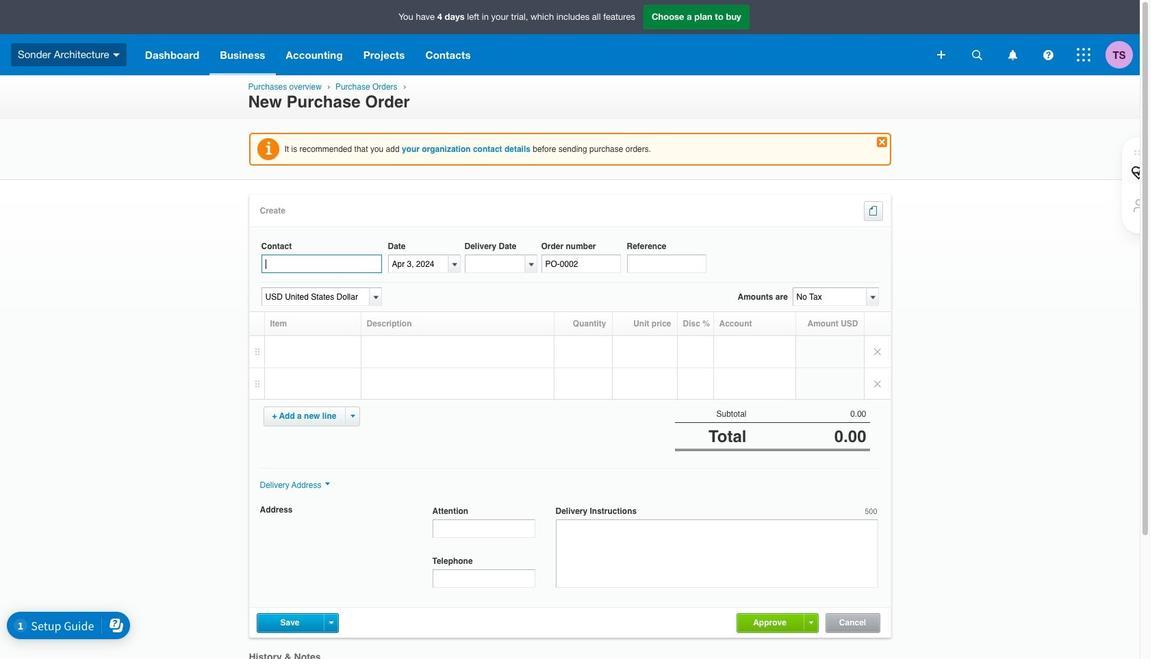Task type: vqa. For each thing, say whether or not it's contained in the screenshot.
save
no



Task type: locate. For each thing, give the bounding box(es) containing it.
None text field
[[388, 255, 448, 273], [541, 255, 621, 273], [627, 255, 706, 273], [556, 520, 878, 588], [432, 570, 535, 588], [388, 255, 448, 273], [541, 255, 621, 273], [627, 255, 706, 273], [556, 520, 878, 588], [432, 570, 535, 588]]

None text field
[[261, 255, 382, 273], [465, 255, 525, 273], [793, 288, 867, 306], [432, 520, 535, 538], [261, 255, 382, 273], [465, 255, 525, 273], [793, 288, 867, 306], [432, 520, 535, 538]]

banner
[[0, 0, 1140, 75]]

Select a currency text field
[[261, 288, 369, 306]]

svg image
[[1077, 48, 1091, 62], [972, 50, 982, 60], [1008, 50, 1017, 60], [1043, 50, 1054, 60], [113, 53, 120, 57]]



Task type: describe. For each thing, give the bounding box(es) containing it.
el image
[[879, 206, 881, 216]]

svg image
[[937, 51, 946, 59]]



